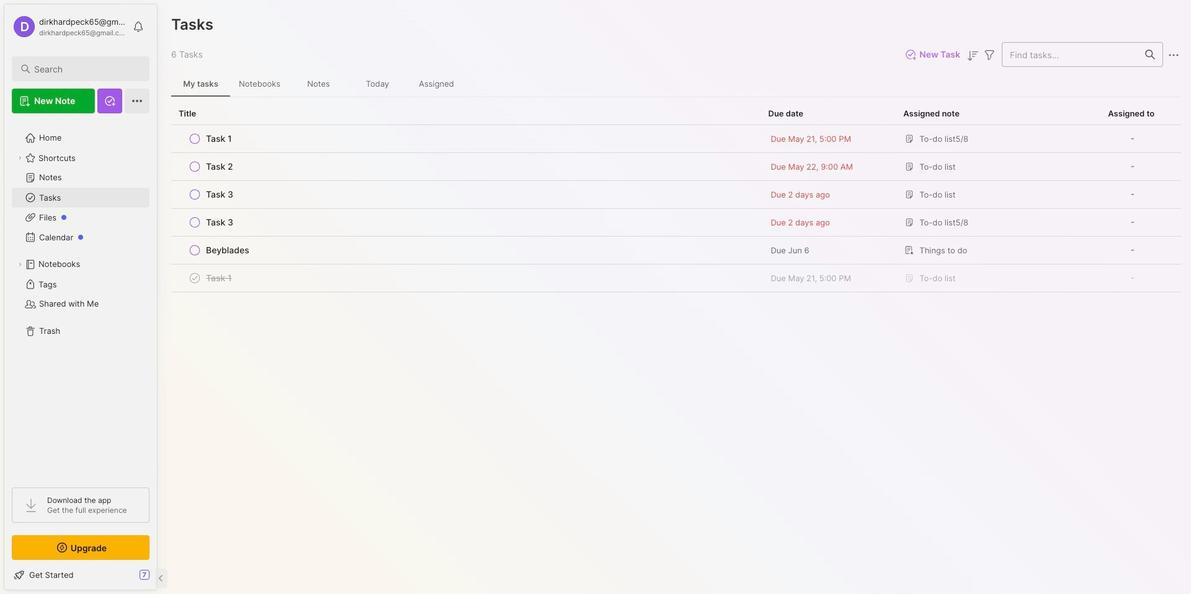 Task type: describe. For each thing, give the bounding box(es) containing it.
Account field
[[12, 14, 127, 39]]

click to collapse image
[[157, 572, 166, 587]]

More actions and view options field
[[1163, 47, 1181, 63]]

none search field inside main 'element'
[[34, 61, 138, 76]]

task 2 1 cell
[[206, 161, 233, 173]]

Find tasks… text field
[[1002, 44, 1138, 65]]

Help and Learning task checklist field
[[4, 566, 157, 586]]

Filter tasks field
[[982, 47, 997, 63]]

more actions and view options image
[[1166, 48, 1181, 63]]

expand notebooks image
[[16, 261, 24, 269]]

tree inside main 'element'
[[4, 121, 157, 477]]



Task type: vqa. For each thing, say whether or not it's contained in the screenshot.
the note window element
no



Task type: locate. For each thing, give the bounding box(es) containing it.
tree
[[4, 121, 157, 477]]

task 1 5 cell
[[206, 272, 232, 285]]

beyblades 4 cell
[[206, 244, 249, 257]]

task 3 2 cell
[[206, 189, 233, 201]]

task 3 3 cell
[[206, 216, 233, 229]]

None search field
[[34, 61, 138, 76]]

task 1 0 cell
[[206, 133, 232, 145]]

Search text field
[[34, 63, 138, 75]]

row
[[171, 125, 1181, 153], [179, 130, 753, 148], [171, 153, 1181, 181], [179, 158, 753, 176], [171, 181, 1181, 209], [179, 186, 753, 203], [171, 209, 1181, 237], [179, 214, 753, 231], [171, 237, 1181, 265], [179, 242, 753, 259], [171, 265, 1181, 293], [179, 270, 753, 287]]

main element
[[0, 0, 161, 595]]

row group
[[171, 125, 1181, 293]]

filter tasks image
[[982, 48, 997, 63]]

Sort tasks by… field
[[965, 47, 980, 63]]



